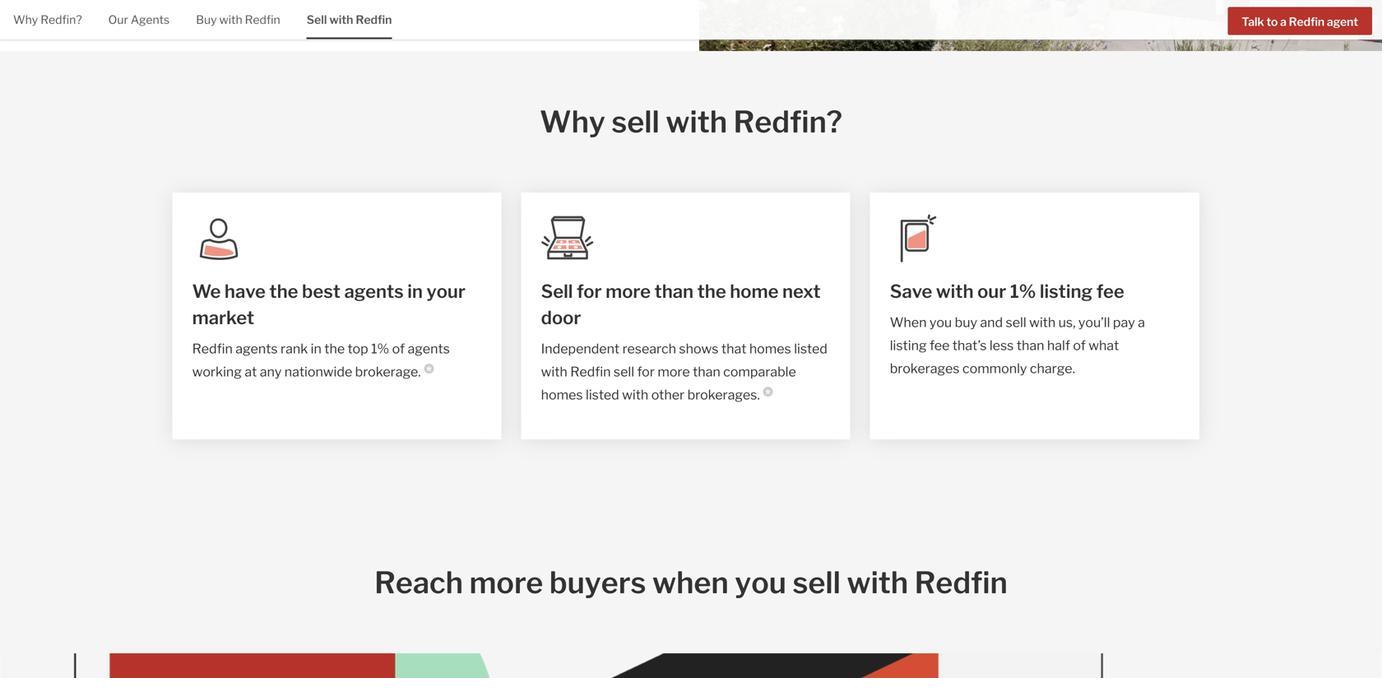 Task type: locate. For each thing, give the bounding box(es) containing it.
why for why sell with redfin?
[[540, 104, 605, 140]]

1 horizontal spatial fee
[[1097, 280, 1125, 302]]

for up door
[[577, 280, 602, 302]]

agents
[[344, 280, 404, 302], [236, 340, 278, 357], [408, 340, 450, 357]]

0 horizontal spatial more
[[469, 564, 543, 600]]

0 vertical spatial for
[[577, 280, 602, 302]]

1 vertical spatial more
[[658, 364, 690, 380]]

have
[[225, 280, 266, 302]]

a
[[1280, 15, 1287, 29], [1138, 314, 1145, 330]]

1 vertical spatial you
[[735, 564, 787, 600]]

more
[[606, 280, 651, 302], [658, 364, 690, 380], [469, 564, 543, 600]]

best
[[302, 280, 341, 302]]

the inside redfin agents rank in the top 1% of agents working at any nationwide brokerage.
[[324, 340, 345, 357]]

the inside sell for more than the home next door
[[697, 280, 726, 302]]

a right pay
[[1138, 314, 1145, 330]]

0 vertical spatial in
[[408, 280, 423, 302]]

agents inside we have the best agents in your market
[[344, 280, 404, 302]]

0 vertical spatial sell
[[307, 13, 327, 27]]

with
[[219, 13, 242, 27], [329, 13, 353, 27], [666, 104, 727, 140], [936, 280, 974, 302], [1029, 314, 1056, 330], [541, 364, 568, 380], [622, 387, 649, 403], [847, 564, 908, 600]]

sell for sell for more than the home next door
[[541, 280, 573, 302]]

1 vertical spatial for
[[637, 364, 655, 380]]

2 horizontal spatial agents
[[408, 340, 450, 357]]

1 horizontal spatial why
[[540, 104, 605, 140]]

disclaimer image
[[763, 387, 773, 396]]

1 horizontal spatial sell
[[541, 280, 573, 302]]

for
[[577, 280, 602, 302], [637, 364, 655, 380]]

you left "buy"
[[930, 314, 952, 330]]

that's
[[953, 337, 987, 353]]

why
[[13, 13, 38, 27], [540, 104, 605, 140]]

1 horizontal spatial in
[[408, 280, 423, 302]]

2 vertical spatial than
[[693, 364, 721, 380]]

1 vertical spatial sell
[[541, 280, 573, 302]]

1 horizontal spatial 1%
[[1010, 280, 1036, 302]]

1 horizontal spatial for
[[637, 364, 655, 380]]

sell with redfin link
[[307, 0, 392, 38]]

redfin?
[[41, 13, 82, 27], [734, 104, 843, 140]]

1 horizontal spatial agents
[[344, 280, 404, 302]]

reach
[[374, 564, 463, 600]]

0 vertical spatial more
[[606, 280, 651, 302]]

1%
[[1010, 280, 1036, 302], [371, 340, 389, 357]]

brokerages
[[890, 360, 960, 376]]

fee inside the when you buy and sell with us, you'll pay a listing fee that's less than half of what brokerages commonly charge.
[[930, 337, 950, 353]]

any
[[260, 364, 282, 380]]

0 horizontal spatial a
[[1138, 314, 1145, 330]]

0 horizontal spatial listing
[[890, 337, 927, 353]]

comparable
[[723, 364, 796, 380]]

buy
[[955, 314, 977, 330]]

than inside the when you buy and sell with us, you'll pay a listing fee that's less than half of what brokerages commonly charge.
[[1017, 337, 1045, 353]]

sell inside sell for more than the home next door
[[541, 280, 573, 302]]

0 vertical spatial fee
[[1097, 280, 1125, 302]]

sell for more than the home next door
[[541, 280, 821, 329]]

2 horizontal spatial the
[[697, 280, 726, 302]]

a inside button
[[1280, 15, 1287, 29]]

less
[[990, 337, 1014, 353]]

of
[[1073, 337, 1086, 353], [392, 340, 405, 357]]

why for why redfin?
[[13, 13, 38, 27]]

1 vertical spatial fee
[[930, 337, 950, 353]]

fee up pay
[[1097, 280, 1125, 302]]

brokerage.
[[355, 364, 421, 380]]

0 horizontal spatial 1%
[[371, 340, 389, 357]]

0 horizontal spatial fee
[[930, 337, 950, 353]]

listed
[[794, 340, 828, 357], [586, 387, 619, 403]]

0 horizontal spatial listed
[[586, 387, 619, 403]]

half
[[1047, 337, 1070, 353]]

0 horizontal spatial redfin?
[[41, 13, 82, 27]]

0 vertical spatial homes
[[749, 340, 791, 357]]

1 vertical spatial redfin?
[[734, 104, 843, 140]]

market
[[192, 306, 254, 329]]

than left half
[[1017, 337, 1045, 353]]

1 horizontal spatial homes
[[749, 340, 791, 357]]

buyers
[[549, 564, 646, 600]]

for inside "independent research shows that homes listed with redfin sell for more than comparable homes listed with other brokerages."
[[637, 364, 655, 380]]

independent research shows that homes listed with redfin sell for more than comparable homes listed with other brokerages.
[[541, 340, 828, 403]]

homes down independent
[[541, 387, 583, 403]]

0 vertical spatial than
[[655, 280, 694, 302]]

pay
[[1113, 314, 1135, 330]]

0 vertical spatial a
[[1280, 15, 1287, 29]]

for down research
[[637, 364, 655, 380]]

1 horizontal spatial a
[[1280, 15, 1287, 29]]

talk to a redfin agent
[[1242, 15, 1358, 29]]

redfin inside "independent research shows that homes listed with redfin sell for more than comparable homes listed with other brokerages."
[[570, 364, 611, 380]]

redfin inside button
[[1289, 15, 1325, 29]]

in
[[408, 280, 423, 302], [311, 340, 322, 357]]

illustration of a bag of money image
[[541, 212, 594, 265]]

the left the home
[[697, 280, 726, 302]]

shows
[[679, 340, 719, 357]]

0 horizontal spatial for
[[577, 280, 602, 302]]

brokerages.
[[688, 387, 760, 403]]

fee
[[1097, 280, 1125, 302], [930, 337, 950, 353]]

research
[[623, 340, 676, 357]]

of up brokerage.
[[392, 340, 405, 357]]

and
[[980, 314, 1003, 330]]

1 vertical spatial in
[[311, 340, 322, 357]]

a right to
[[1280, 15, 1287, 29]]

sell inside "independent research shows that homes listed with redfin sell for more than comparable homes listed with other brokerages."
[[614, 364, 634, 380]]

with inside the when you buy and sell with us, you'll pay a listing fee that's less than half of what brokerages commonly charge.
[[1029, 314, 1056, 330]]

agents up at
[[236, 340, 278, 357]]

0 vertical spatial why
[[13, 13, 38, 27]]

1 vertical spatial than
[[1017, 337, 1045, 353]]

than down shows
[[693, 364, 721, 380]]

0 horizontal spatial agents
[[236, 340, 278, 357]]

listing up us,
[[1040, 280, 1093, 302]]

when
[[890, 314, 927, 330]]

1 horizontal spatial the
[[324, 340, 345, 357]]

1% right top on the bottom left of the page
[[371, 340, 389, 357]]

the
[[269, 280, 298, 302], [697, 280, 726, 302], [324, 340, 345, 357]]

sell right "buy with redfin"
[[307, 13, 327, 27]]

1 vertical spatial 1%
[[371, 340, 389, 357]]

homes up comparable
[[749, 340, 791, 357]]

illustration of a yard sign image
[[890, 212, 943, 265]]

0 horizontal spatial of
[[392, 340, 405, 357]]

fee up the brokerages
[[930, 337, 950, 353]]

0 horizontal spatial why
[[13, 13, 38, 27]]

0 horizontal spatial sell
[[307, 13, 327, 27]]

our
[[108, 13, 128, 27]]

independent
[[541, 340, 620, 357]]

us,
[[1059, 314, 1076, 330]]

1 horizontal spatial you
[[930, 314, 952, 330]]

in left your
[[408, 280, 423, 302]]

of inside redfin agents rank in the top 1% of agents working at any nationwide brokerage.
[[392, 340, 405, 357]]

1 vertical spatial a
[[1138, 314, 1145, 330]]

in inside we have the best agents in your market
[[408, 280, 423, 302]]

reach more buyers when you sell with redfin
[[374, 564, 1008, 600]]

talk to a redfin agent button
[[1228, 7, 1372, 35]]

1 vertical spatial listing
[[890, 337, 927, 353]]

sell inside the when you buy and sell with us, you'll pay a listing fee that's less than half of what brokerages commonly charge.
[[1006, 314, 1027, 330]]

listed up comparable
[[794, 340, 828, 357]]

2 horizontal spatial more
[[658, 364, 690, 380]]

than
[[655, 280, 694, 302], [1017, 337, 1045, 353], [693, 364, 721, 380]]

agents up disclaimer image in the bottom of the page
[[408, 340, 450, 357]]

agents right best
[[344, 280, 404, 302]]

door
[[541, 306, 581, 329]]

than up research
[[655, 280, 694, 302]]

0 vertical spatial listed
[[794, 340, 828, 357]]

the left best
[[269, 280, 298, 302]]

0 horizontal spatial in
[[311, 340, 322, 357]]

commonly
[[963, 360, 1027, 376]]

fee inside save with our 1% listing fee link
[[1097, 280, 1125, 302]]

listing
[[1040, 280, 1093, 302], [890, 337, 927, 353]]

0 horizontal spatial homes
[[541, 387, 583, 403]]

why inside why redfin? link
[[13, 13, 38, 27]]

1% right the our
[[1010, 280, 1036, 302]]

1 vertical spatial why
[[540, 104, 605, 140]]

redfin
[[245, 13, 280, 27], [356, 13, 392, 27], [1289, 15, 1325, 29], [192, 340, 233, 357], [570, 364, 611, 380], [915, 564, 1008, 600]]

listed down independent
[[586, 387, 619, 403]]

0 vertical spatial listing
[[1040, 280, 1093, 302]]

talk
[[1242, 15, 1264, 29]]

sell
[[307, 13, 327, 27], [541, 280, 573, 302]]

in right rank
[[311, 340, 322, 357]]

listing down the when
[[890, 337, 927, 353]]

0 vertical spatial 1%
[[1010, 280, 1036, 302]]

you
[[930, 314, 952, 330], [735, 564, 787, 600]]

1 horizontal spatial of
[[1073, 337, 1086, 353]]

sell
[[612, 104, 660, 140], [1006, 314, 1027, 330], [614, 364, 634, 380], [793, 564, 841, 600]]

0 vertical spatial you
[[930, 314, 952, 330]]

rank
[[281, 340, 308, 357]]

of right half
[[1073, 337, 1086, 353]]

0 horizontal spatial the
[[269, 280, 298, 302]]

1 horizontal spatial more
[[606, 280, 651, 302]]

you right when
[[735, 564, 787, 600]]

the left top on the bottom left of the page
[[324, 340, 345, 357]]

homes
[[749, 340, 791, 357], [541, 387, 583, 403]]

buy with redfin
[[196, 13, 280, 27]]

redfin agents rank in the top 1% of agents working at any nationwide brokerage.
[[192, 340, 450, 380]]

sell up door
[[541, 280, 573, 302]]

1 vertical spatial listed
[[586, 387, 619, 403]]

than inside "independent research shows that homes listed with redfin sell for more than comparable homes listed with other brokerages."
[[693, 364, 721, 380]]



Task type: describe. For each thing, give the bounding box(es) containing it.
our
[[978, 280, 1007, 302]]

we have the best agents in your market
[[192, 280, 466, 329]]

the for sell for more than the home next door
[[697, 280, 726, 302]]

sell for sell with redfin
[[307, 13, 327, 27]]

agent
[[1327, 15, 1358, 29]]

nationwide
[[284, 364, 352, 380]]

disclaimer image
[[424, 364, 434, 373]]

next
[[783, 280, 821, 302]]

sell with redfin
[[307, 13, 392, 27]]

buy
[[196, 13, 217, 27]]

listing inside the when you buy and sell with us, you'll pay a listing fee that's less than half of what brokerages commonly charge.
[[890, 337, 927, 353]]

redfin inside redfin agents rank in the top 1% of agents working at any nationwide brokerage.
[[192, 340, 233, 357]]

when
[[652, 564, 729, 600]]

our agents
[[108, 13, 170, 27]]

of inside the when you buy and sell with us, you'll pay a listing fee that's less than half of what brokerages commonly charge.
[[1073, 337, 1086, 353]]

1 horizontal spatial listing
[[1040, 280, 1093, 302]]

2 vertical spatial more
[[469, 564, 543, 600]]

top
[[348, 340, 368, 357]]

0 vertical spatial redfin?
[[41, 13, 82, 27]]

to
[[1267, 15, 1278, 29]]

home
[[730, 280, 779, 302]]

we
[[192, 280, 221, 302]]

in inside redfin agents rank in the top 1% of agents working at any nationwide brokerage.
[[311, 340, 322, 357]]

save with our 1% listing fee link
[[890, 278, 1180, 304]]

what
[[1089, 337, 1119, 353]]

save with our 1% listing fee
[[890, 280, 1125, 302]]

we have the best agents in your market link
[[192, 278, 482, 331]]

you inside the when you buy and sell with us, you'll pay a listing fee that's less than half of what brokerages commonly charge.
[[930, 314, 952, 330]]

agents
[[131, 13, 170, 27]]

your
[[427, 280, 466, 302]]

1 horizontal spatial listed
[[794, 340, 828, 357]]

at
[[245, 364, 257, 380]]

why redfin? link
[[13, 0, 82, 38]]

sell for more than the home next door link
[[541, 278, 831, 331]]

our agents link
[[108, 0, 170, 38]]

for inside sell for more than the home next door
[[577, 280, 602, 302]]

when you buy and sell with us, you'll pay a listing fee that's less than half of what brokerages commonly charge.
[[890, 314, 1145, 376]]

more inside sell for more than the home next door
[[606, 280, 651, 302]]

charge.
[[1030, 360, 1075, 376]]

than inside sell for more than the home next door
[[655, 280, 694, 302]]

a inside the when you buy and sell with us, you'll pay a listing fee that's less than half of what brokerages commonly charge.
[[1138, 314, 1145, 330]]

buy with redfin link
[[196, 0, 280, 38]]

save
[[890, 280, 932, 302]]

1% inside redfin agents rank in the top 1% of agents working at any nationwide brokerage.
[[371, 340, 389, 357]]

the inside we have the best agents in your market
[[269, 280, 298, 302]]

1 vertical spatial homes
[[541, 387, 583, 403]]

you'll
[[1079, 314, 1110, 330]]

illustration of the best agents image
[[192, 212, 245, 265]]

working
[[192, 364, 242, 380]]

more inside "independent research shows that homes listed with redfin sell for more than comparable homes listed with other brokerages."
[[658, 364, 690, 380]]

0 horizontal spatial you
[[735, 564, 787, 600]]

1 horizontal spatial redfin?
[[734, 104, 843, 140]]

other
[[651, 387, 685, 403]]

the for redfin agents rank in the top 1% of agents working at any nationwide brokerage.
[[324, 340, 345, 357]]

why sell with redfin?
[[540, 104, 843, 140]]

that
[[722, 340, 747, 357]]

an agent with customers in front of a redfin listing sign image
[[699, 0, 1382, 51]]

why redfin?
[[13, 13, 82, 27]]



Task type: vqa. For each thing, say whether or not it's contained in the screenshot.
this to the bottom
no



